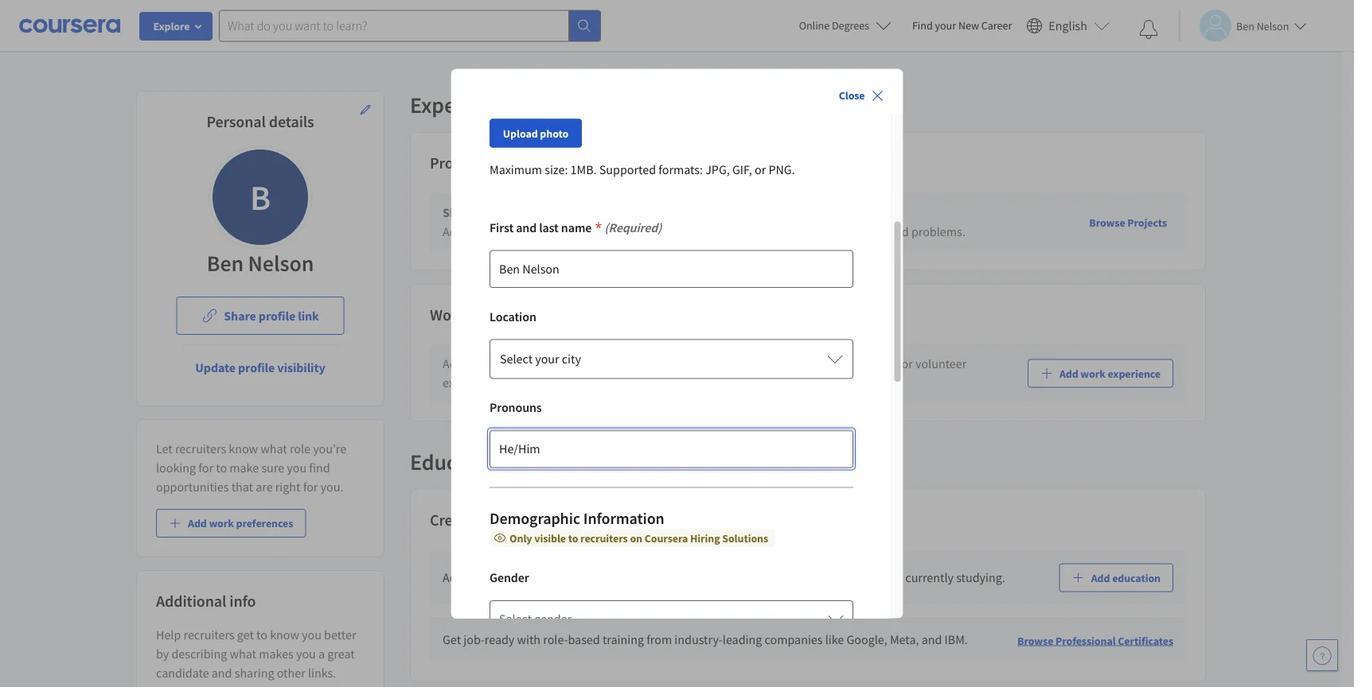 Task type: describe. For each thing, give the bounding box(es) containing it.
find
[[912, 18, 933, 33]]

add for experience
[[1060, 367, 1079, 381]]

size:
[[544, 162, 568, 178]]

education
[[410, 448, 506, 476]]

real-
[[854, 224, 878, 240]]

help
[[156, 627, 181, 643]]

nelson
[[248, 250, 314, 277]]

recruiters inside help recruiters get to know you better by describing what makes you a great candidate and sharing other links.
[[184, 627, 235, 643]]

add work experience
[[1060, 367, 1161, 381]]

only visible to recruiters on coursera hiring solutions
[[509, 532, 768, 546]]

skills
[[528, 205, 557, 221]]

you for add
[[772, 356, 792, 372]]

additional info
[[156, 592, 256, 612]]

currently
[[906, 570, 954, 586]]

employers
[[681, 570, 737, 586]]

add for educational
[[443, 570, 464, 586]]

and inside help recruiters get to know you better by describing what makes you a great candidate and sharing other links.
[[212, 666, 232, 682]]

pronouns
[[489, 400, 541, 416]]

add work preferences
[[188, 517, 293, 531]]

find
[[309, 460, 330, 476]]

select gender button
[[489, 601, 853, 639]]

upload
[[503, 127, 538, 141]]

name
[[561, 220, 591, 236]]

work inside add your past work experience here. if you're just starting out, you can add internships or volunteer experience instead.
[[518, 356, 545, 372]]

get job-ready with role-based training from industry-leading companies like google, meta, and ibm.
[[443, 633, 968, 648]]

credentials
[[430, 511, 507, 530]]

starting
[[705, 356, 746, 372]]

based
[[568, 633, 600, 648]]

browse projects button
[[1083, 208, 1174, 237]]

first
[[489, 220, 513, 236]]

gender
[[489, 571, 529, 587]]

history
[[468, 305, 516, 325]]

select your city
[[500, 352, 581, 368]]

you up "a" at the left
[[302, 627, 322, 643]]

if
[[638, 356, 645, 372]]

let recruiters know what role you're looking for to make sure you find opportunities that are right for you.
[[156, 441, 346, 495]]

1 horizontal spatial experience
[[548, 356, 606, 372]]

your for past
[[466, 356, 490, 372]]

visible
[[534, 532, 566, 546]]

0 horizontal spatial experience
[[443, 376, 501, 391]]

recruiters inside demographic information 'dialog'
[[580, 532, 628, 546]]

your for city
[[535, 352, 559, 368]]

1 vertical spatial know
[[740, 570, 769, 586]]

1 horizontal spatial here
[[625, 570, 649, 586]]

only
[[509, 532, 532, 546]]

ben
[[207, 250, 244, 277]]

link
[[298, 308, 319, 324]]

city
[[562, 352, 581, 368]]

1 horizontal spatial or
[[872, 570, 883, 586]]

expertise
[[700, 224, 749, 240]]

and inside demographic information 'dialog'
[[516, 220, 536, 236]]

you right where
[[807, 570, 827, 586]]

better
[[324, 627, 356, 643]]

show notifications image
[[1139, 20, 1158, 39]]

what inside help recruiters get to know you better by describing what makes you a great candidate and sharing other links.
[[230, 646, 256, 662]]

solutions
[[722, 532, 768, 546]]

projects inside browse projects button
[[1128, 216, 1167, 230]]

leading
[[723, 633, 762, 648]]

add inside showcase your skills to recruiters with job-relevant projects add projects here to demonstrate your technical expertise and ability to solve real-world problems.
[[443, 224, 464, 240]]

new
[[958, 18, 979, 33]]

0 horizontal spatial projects
[[430, 153, 485, 173]]

to inside help recruiters get to know you better by describing what makes you a great candidate and sharing other links.
[[256, 627, 267, 643]]

experience inside button
[[1108, 367, 1161, 381]]

personal details
[[207, 112, 314, 132]]

find your new career link
[[904, 16, 1020, 36]]

browse professional certificates link
[[1018, 634, 1174, 648]]

maximum
[[489, 162, 542, 178]]

share profile link
[[224, 308, 319, 324]]

to left solve
[[810, 224, 821, 240]]

work
[[430, 305, 465, 325]]

gender
[[534, 612, 571, 628]]

here.
[[608, 356, 635, 372]]

add education button
[[1059, 564, 1174, 593]]

that
[[231, 479, 253, 495]]

select for select your city
[[500, 352, 532, 368]]

you're inside add your past work experience here. if you're just starting out, you can add internships or volunteer experience instead.
[[647, 356, 681, 372]]

can
[[795, 356, 814, 372]]

problems.
[[912, 224, 965, 240]]

coursera
[[644, 532, 688, 546]]

like
[[825, 633, 844, 648]]

on
[[630, 532, 642, 546]]

hiring
[[690, 532, 720, 546]]

let
[[156, 441, 173, 457]]

add for past
[[443, 356, 464, 372]]

make
[[230, 460, 259, 476]]

upload photo button
[[489, 119, 582, 148]]

looking
[[156, 460, 196, 476]]

your for skills
[[500, 205, 526, 221]]

companies
[[765, 633, 823, 648]]

to inside 'let recruiters know what role you're looking for to make sure you find opportunities that are right for you.'
[[216, 460, 227, 476]]

(required)
[[602, 220, 661, 236]]

demographic information dialog
[[451, 0, 903, 649]]

or inside add your past work experience here. if you're just starting out, you can add internships or volunteer experience instead.
[[902, 356, 913, 372]]

candidate
[[156, 666, 209, 682]]

training
[[603, 633, 644, 648]]

demographic
[[489, 509, 580, 529]]

recruiters inside showcase your skills to recruiters with job-relevant projects add projects here to demonstrate your technical expertise and ability to solve real-world problems.
[[574, 205, 628, 221]]

edit image
[[359, 104, 372, 116]]



Task type: vqa. For each thing, say whether or not it's contained in the screenshot.
THE LAST
yes



Task type: locate. For each thing, give the bounding box(es) containing it.
0 vertical spatial with
[[630, 205, 656, 221]]

2 horizontal spatial work
[[1081, 367, 1106, 381]]

profile inside button
[[238, 360, 275, 376]]

1 vertical spatial job-
[[464, 633, 485, 648]]

add
[[443, 224, 464, 240], [443, 356, 464, 372], [1060, 367, 1079, 381], [188, 517, 207, 531], [443, 570, 464, 586], [1091, 571, 1110, 586]]

demonstrate
[[552, 224, 620, 240]]

for down find
[[303, 479, 318, 495]]

png.
[[768, 162, 795, 178]]

additional
[[156, 592, 226, 612]]

job- right "get"
[[464, 633, 485, 648]]

select inside 'select your city' button
[[500, 352, 532, 368]]

browse professional certificates
[[1018, 634, 1174, 648]]

opportunities
[[156, 479, 229, 495]]

great
[[327, 646, 355, 662]]

ibm.
[[945, 633, 968, 648]]

close button
[[833, 82, 891, 110]]

details
[[269, 112, 314, 132]]

with inside showcase your skills to recruiters with job-relevant projects add projects here to demonstrate your technical expertise and ability to solve real-world problems.
[[630, 205, 656, 221]]

here inside showcase your skills to recruiters with job-relevant projects add projects here to demonstrate your technical expertise and ability to solve real-world problems.
[[512, 224, 536, 240]]

0 horizontal spatial projects
[[466, 224, 509, 240]]

and
[[516, 220, 536, 236], [752, 224, 772, 240], [922, 633, 942, 648], [212, 666, 232, 682]]

your left past
[[466, 356, 490, 372]]

from
[[647, 633, 672, 648]]

None search field
[[219, 10, 601, 42]]

1 vertical spatial profile
[[238, 360, 275, 376]]

here left last
[[512, 224, 536, 240]]

add inside add your past work experience here. if you're just starting out, you can add internships or volunteer experience instead.
[[443, 356, 464, 372]]

you're inside 'let recruiters know what role you're looking for to make sure you find opportunities that are right for you.'
[[313, 441, 346, 457]]

your left educational
[[466, 570, 490, 586]]

coursera image
[[19, 13, 120, 38]]

you for great
[[296, 646, 316, 662]]

know inside help recruiters get to know you better by describing what makes you a great candidate and sharing other links.
[[270, 627, 299, 643]]

browse for browse projects
[[1089, 216, 1125, 230]]

with
[[630, 205, 656, 221], [517, 633, 541, 648]]

work history
[[430, 305, 516, 325]]

profile
[[259, 308, 295, 324], [238, 360, 275, 376]]

work
[[518, 356, 545, 372], [1081, 367, 1106, 381], [209, 517, 234, 531]]

0 vertical spatial here
[[512, 224, 536, 240]]

your right the find at the right of the page
[[935, 18, 956, 33]]

0 vertical spatial know
[[229, 441, 258, 457]]

just
[[683, 356, 703, 372]]

2 horizontal spatial know
[[740, 570, 769, 586]]

update profile visibility
[[195, 360, 325, 376]]

0 horizontal spatial here
[[512, 224, 536, 240]]

add work experience button
[[1028, 360, 1174, 388]]

solve
[[824, 224, 852, 240]]

what
[[261, 441, 287, 457], [230, 646, 256, 662]]

to down the demographic information
[[568, 532, 578, 546]]

share
[[224, 308, 256, 324]]

know up make
[[229, 441, 258, 457]]

0 vertical spatial you're
[[647, 356, 681, 372]]

let
[[665, 570, 679, 586]]

here left let at the bottom of page
[[625, 570, 649, 586]]

1 horizontal spatial job-
[[658, 205, 680, 221]]

0 vertical spatial browse
[[1089, 216, 1125, 230]]

job-
[[658, 205, 680, 221], [464, 633, 485, 648]]

your left skills
[[500, 205, 526, 221]]

2 horizontal spatial or
[[902, 356, 913, 372]]

your inside find your new career link
[[935, 18, 956, 33]]

to down skills
[[538, 224, 549, 240]]

profile left link
[[259, 308, 295, 324]]

1 horizontal spatial for
[[303, 479, 318, 495]]

your inside 'select your city' button
[[535, 352, 559, 368]]

First and last name text field
[[489, 250, 853, 289]]

are down the sure
[[256, 479, 273, 495]]

last
[[539, 220, 558, 236]]

Select your city button
[[489, 340, 853, 380]]

gif,
[[732, 162, 752, 178]]

1 vertical spatial or
[[902, 356, 913, 372]]

0 horizontal spatial know
[[229, 441, 258, 457]]

0 horizontal spatial job-
[[464, 633, 485, 648]]

you
[[772, 356, 792, 372], [287, 460, 307, 476], [807, 570, 827, 586], [302, 627, 322, 643], [296, 646, 316, 662]]

or right studied at bottom right
[[872, 570, 883, 586]]

get
[[237, 627, 254, 643]]

your left the technical
[[622, 224, 646, 240]]

1 horizontal spatial you're
[[647, 356, 681, 372]]

your for educational
[[466, 570, 490, 586]]

past
[[493, 356, 516, 372]]

personal
[[207, 112, 266, 132]]

2 vertical spatial know
[[270, 627, 299, 643]]

0 horizontal spatial you're
[[313, 441, 346, 457]]

1 vertical spatial what
[[230, 646, 256, 662]]

what inside 'let recruiters know what role you're looking for to make sure you find opportunities that are right for you.'
[[261, 441, 287, 457]]

profile inside button
[[259, 308, 295, 324]]

0 vertical spatial projects
[[729, 205, 774, 221]]

for
[[198, 460, 213, 476], [303, 479, 318, 495]]

recruiters up looking
[[175, 441, 226, 457]]

you inside add your past work experience here. if you're just starting out, you can add internships or volunteer experience instead.
[[772, 356, 792, 372]]

select inside select gender popup button
[[499, 612, 531, 628]]

0 vertical spatial select
[[500, 352, 532, 368]]

0 horizontal spatial what
[[230, 646, 256, 662]]

here
[[512, 224, 536, 240], [625, 570, 649, 586]]

maximum size: 1mb. supported formats: jpg, gif, or png.
[[489, 162, 795, 178]]

1 horizontal spatial know
[[270, 627, 299, 643]]

you inside 'let recruiters know what role you're looking for to make sure you find opportunities that are right for you.'
[[287, 460, 307, 476]]

you left "a" at the left
[[296, 646, 316, 662]]

browse inside button
[[1089, 216, 1125, 230]]

or left the volunteer
[[902, 356, 913, 372]]

0 vertical spatial for
[[198, 460, 213, 476]]

or right gif,
[[754, 162, 766, 178]]

for up 'opportunities'
[[198, 460, 213, 476]]

find your new career
[[912, 18, 1012, 33]]

0 horizontal spatial for
[[198, 460, 213, 476]]

instead.
[[503, 376, 545, 391]]

Pronouns text field
[[489, 431, 853, 469]]

english
[[1049, 18, 1088, 34]]

1 vertical spatial browse
[[1018, 634, 1054, 648]]

0 horizontal spatial with
[[517, 633, 541, 648]]

job- inside showcase your skills to recruiters with job-relevant projects add projects here to demonstrate your technical expertise and ability to solve real-world problems.
[[658, 205, 680, 221]]

and down describing on the bottom
[[212, 666, 232, 682]]

career
[[982, 18, 1012, 33]]

0 horizontal spatial browse
[[1018, 634, 1054, 648]]

with up the technical
[[630, 205, 656, 221]]

0 vertical spatial or
[[754, 162, 766, 178]]

recruiters up demonstrate
[[574, 205, 628, 221]]

sharing
[[235, 666, 274, 682]]

and left last
[[516, 220, 536, 236]]

educational
[[493, 570, 556, 586]]

add
[[816, 356, 837, 372]]

0 vertical spatial projects
[[430, 153, 485, 173]]

0 horizontal spatial are
[[256, 479, 273, 495]]

or inside 'dialog'
[[754, 162, 766, 178]]

photo
[[540, 127, 568, 141]]

0 vertical spatial what
[[261, 441, 287, 457]]

showcase
[[443, 205, 498, 221]]

what up the sure
[[261, 441, 287, 457]]

1 vertical spatial projects
[[1128, 216, 1167, 230]]

to left let at the bottom of page
[[652, 570, 663, 586]]

you down role
[[287, 460, 307, 476]]

work for add work experience
[[1081, 367, 1106, 381]]

1 vertical spatial are
[[886, 570, 903, 586]]

and left ibm.
[[922, 633, 942, 648]]

1 vertical spatial here
[[625, 570, 649, 586]]

you for opportunities
[[287, 460, 307, 476]]

and left ability
[[752, 224, 772, 240]]

profile for share
[[259, 308, 295, 324]]

upload photo
[[503, 127, 568, 141]]

1 horizontal spatial what
[[261, 441, 287, 457]]

demographic information
[[489, 509, 664, 529]]

1mb.
[[570, 162, 596, 178]]

get
[[443, 633, 461, 648]]

right
[[275, 479, 301, 495]]

experience
[[548, 356, 606, 372], [1108, 367, 1161, 381], [443, 376, 501, 391]]

technical
[[649, 224, 698, 240]]

certificates
[[1118, 634, 1174, 648]]

1 vertical spatial you're
[[313, 441, 346, 457]]

and inside showcase your skills to recruiters with job-relevant projects add projects here to demonstrate your technical expertise and ability to solve real-world problems.
[[752, 224, 772, 240]]

0 vertical spatial job-
[[658, 205, 680, 221]]

role-
[[543, 633, 568, 648]]

0 horizontal spatial work
[[209, 517, 234, 531]]

to right get
[[256, 627, 267, 643]]

what down get
[[230, 646, 256, 662]]

profile right update at the left of page
[[238, 360, 275, 376]]

links.
[[308, 666, 336, 682]]

work for add work preferences
[[209, 517, 234, 531]]

job- up the technical
[[658, 205, 680, 221]]

know inside 'let recruiters know what role you're looking for to make sure you find opportunities that are right for you.'
[[229, 441, 258, 457]]

to left make
[[216, 460, 227, 476]]

to
[[559, 205, 571, 221], [538, 224, 549, 240], [810, 224, 821, 240], [216, 460, 227, 476], [568, 532, 578, 546], [652, 570, 663, 586], [256, 627, 267, 643]]

1 horizontal spatial browse
[[1089, 216, 1125, 230]]

0 vertical spatial are
[[256, 479, 273, 495]]

know up makes at bottom
[[270, 627, 299, 643]]

world
[[878, 224, 909, 240]]

recruiters up describing on the bottom
[[184, 627, 235, 643]]

are left 'currently'
[[886, 570, 903, 586]]

your
[[935, 18, 956, 33], [500, 205, 526, 221], [622, 224, 646, 240], [535, 352, 559, 368], [466, 356, 490, 372], [466, 570, 490, 586]]

add for preferences
[[188, 517, 207, 531]]

b
[[250, 175, 271, 219]]

visibility
[[277, 360, 325, 376]]

jpg,
[[705, 162, 730, 178]]

know left where
[[740, 570, 769, 586]]

by
[[156, 646, 169, 662]]

you're right if
[[647, 356, 681, 372]]

recruiters inside 'let recruiters know what role you're looking for to make sure you find opportunities that are right for you.'
[[175, 441, 226, 457]]

volunteer
[[916, 356, 967, 372]]

0 horizontal spatial or
[[754, 162, 766, 178]]

close
[[839, 89, 865, 103]]

your left city
[[535, 352, 559, 368]]

to inside demographic information 'dialog'
[[568, 532, 578, 546]]

1 horizontal spatial work
[[518, 356, 545, 372]]

select for select gender
[[499, 612, 531, 628]]

you're up find
[[313, 441, 346, 457]]

browse
[[1089, 216, 1125, 230], [1018, 634, 1054, 648]]

showcase your skills to recruiters with job-relevant projects add projects here to demonstrate your technical expertise and ability to solve real-world problems.
[[443, 205, 965, 240]]

background
[[559, 570, 623, 586]]

your for new
[[935, 18, 956, 33]]

1 vertical spatial select
[[499, 612, 531, 628]]

2 vertical spatial or
[[872, 570, 883, 586]]

you left can on the right bottom of the page
[[772, 356, 792, 372]]

recruiters down information at the bottom of the page
[[580, 532, 628, 546]]

1 horizontal spatial projects
[[729, 205, 774, 221]]

a
[[318, 646, 325, 662]]

where
[[772, 570, 805, 586]]

1 horizontal spatial are
[[886, 570, 903, 586]]

select up instead.
[[500, 352, 532, 368]]

describing
[[172, 646, 227, 662]]

select up ready
[[499, 612, 531, 628]]

help center image
[[1313, 646, 1332, 666]]

1 vertical spatial with
[[517, 633, 541, 648]]

1 horizontal spatial with
[[630, 205, 656, 221]]

projects up expertise in the right of the page
[[729, 205, 774, 221]]

2 horizontal spatial experience
[[1108, 367, 1161, 381]]

you're
[[647, 356, 681, 372], [313, 441, 346, 457]]

1 vertical spatial projects
[[466, 224, 509, 240]]

select
[[500, 352, 532, 368], [499, 612, 531, 628]]

english button
[[1020, 0, 1116, 52]]

1 horizontal spatial projects
[[1128, 216, 1167, 230]]

projects
[[729, 205, 774, 221], [466, 224, 509, 240]]

out,
[[748, 356, 770, 372]]

b button
[[209, 146, 312, 249]]

to right last
[[559, 205, 571, 221]]

are inside 'let recruiters know what role you're looking for to make sure you find opportunities that are right for you.'
[[256, 479, 273, 495]]

your inside add your past work experience here. if you're just starting out, you can add internships or volunteer experience instead.
[[466, 356, 490, 372]]

experience
[[410, 91, 514, 119]]

with down 'select gender'
[[517, 633, 541, 648]]

0 vertical spatial profile
[[259, 308, 295, 324]]

profile for update
[[238, 360, 275, 376]]

1 vertical spatial for
[[303, 479, 318, 495]]

projects down showcase
[[466, 224, 509, 240]]

browse projects
[[1089, 216, 1167, 230]]

browse for browse professional certificates
[[1018, 634, 1054, 648]]

add work preferences button
[[156, 510, 306, 538]]



